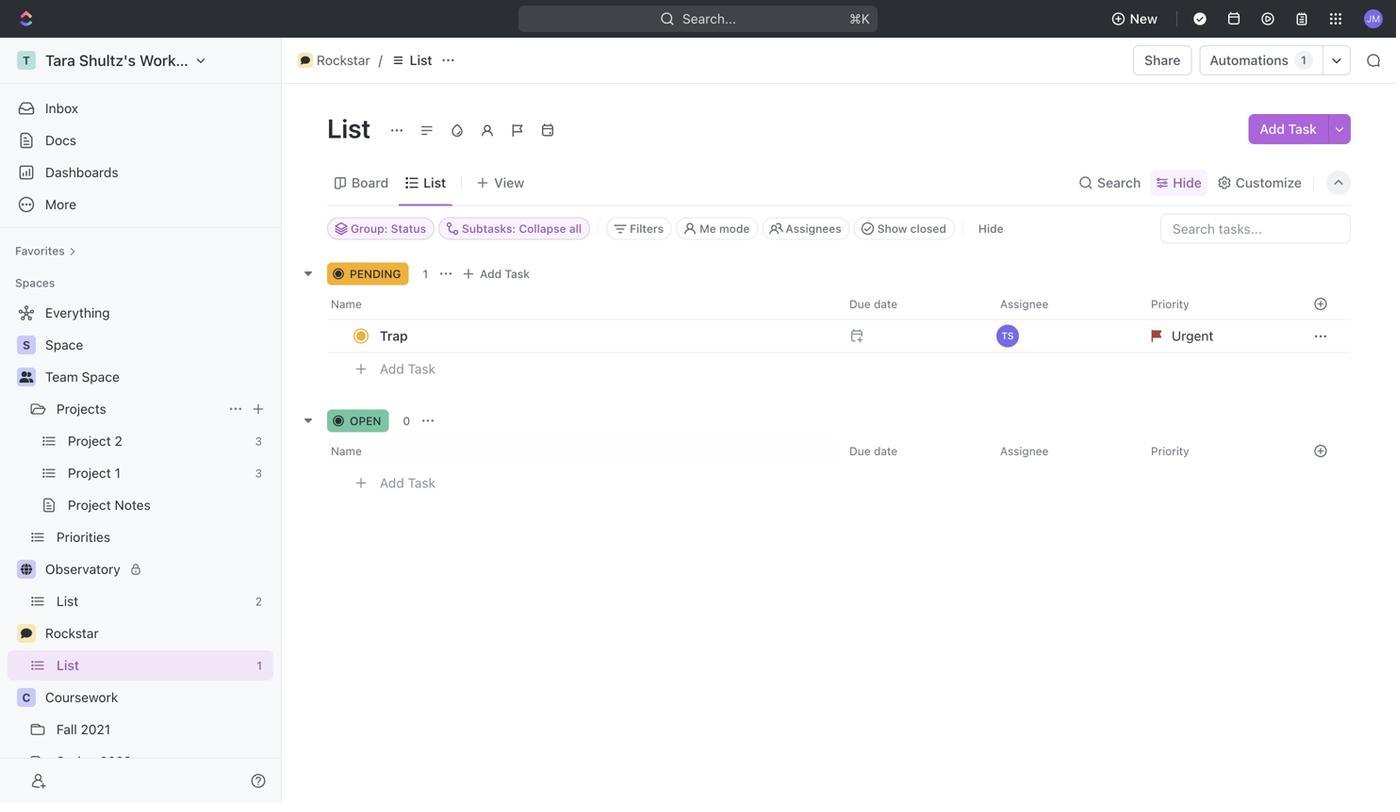 Task type: locate. For each thing, give the bounding box(es) containing it.
list
[[410, 52, 432, 68], [327, 113, 376, 144], [423, 175, 446, 190], [57, 593, 78, 609], [57, 657, 79, 673]]

2 priority button from the top
[[1140, 436, 1290, 466]]

/
[[378, 52, 382, 68]]

fall
[[57, 722, 77, 737]]

0 vertical spatial priority
[[1151, 297, 1189, 311]]

tree containing everything
[[8, 298, 273, 803]]

add task
[[1260, 121, 1317, 137], [480, 267, 530, 280], [380, 361, 436, 377], [380, 475, 436, 491]]

comment image left the /
[[301, 56, 310, 65]]

me mode
[[700, 222, 750, 235]]

1 vertical spatial due date button
[[838, 436, 989, 466]]

0 horizontal spatial hide
[[978, 222, 1004, 235]]

0 vertical spatial assignee
[[1000, 297, 1049, 311]]

add task button
[[1249, 114, 1328, 144], [457, 263, 537, 285], [371, 358, 443, 380], [371, 472, 443, 494]]

more button
[[8, 189, 273, 220]]

2 priority from the top
[[1151, 444, 1189, 458]]

add down trap at the top of the page
[[380, 361, 404, 377]]

list up coursework
[[57, 657, 79, 673]]

inbox link
[[8, 93, 273, 123]]

3 for 1
[[255, 467, 262, 480]]

1 vertical spatial 2
[[255, 595, 262, 608]]

1 vertical spatial comment image
[[21, 628, 32, 639]]

fall 2021 link
[[57, 715, 270, 745]]

s
[[23, 338, 30, 352]]

1 date from the top
[[874, 297, 897, 311]]

tree inside the "sidebar" "navigation"
[[8, 298, 273, 803]]

list link up status
[[420, 170, 446, 196]]

jm button
[[1358, 4, 1389, 34]]

project 2
[[68, 433, 122, 449]]

2 assignee button from the top
[[989, 436, 1140, 466]]

1 vertical spatial hide
[[978, 222, 1004, 235]]

2 3 from the top
[[255, 467, 262, 480]]

observatory link
[[45, 554, 270, 584]]

urgent
[[1172, 328, 1213, 344]]

group: status
[[351, 222, 426, 235]]

3
[[255, 435, 262, 448], [255, 467, 262, 480]]

sidebar navigation
[[0, 38, 286, 803]]

name button
[[327, 289, 838, 319], [327, 436, 838, 466]]

list for list link above coursework link
[[57, 657, 79, 673]]

1 horizontal spatial comment image
[[301, 56, 310, 65]]

name down pending
[[331, 297, 362, 311]]

ts
[[1002, 330, 1014, 341]]

view button
[[470, 161, 531, 205]]

project
[[68, 433, 111, 449], [68, 465, 111, 481], [68, 497, 111, 513]]

list right the /
[[410, 52, 432, 68]]

0 vertical spatial 3
[[255, 435, 262, 448]]

project down project 1
[[68, 497, 111, 513]]

add
[[1260, 121, 1285, 137], [480, 267, 502, 280], [380, 361, 404, 377], [380, 475, 404, 491]]

priority button
[[1140, 289, 1290, 319], [1140, 436, 1290, 466]]

1 vertical spatial date
[[874, 444, 897, 458]]

automations
[[1210, 52, 1289, 68]]

add task down 0
[[380, 475, 436, 491]]

0 vertical spatial hide
[[1173, 175, 1202, 190]]

0 horizontal spatial comment image
[[21, 628, 32, 639]]

add down 0
[[380, 475, 404, 491]]

projects link
[[57, 394, 221, 424]]

project down project 2
[[68, 465, 111, 481]]

tree
[[8, 298, 273, 803]]

0 vertical spatial date
[[874, 297, 897, 311]]

new button
[[1103, 4, 1169, 34]]

add task button up customize
[[1249, 114, 1328, 144]]

space up team
[[45, 337, 83, 353]]

customize
[[1236, 175, 1302, 190]]

show closed button
[[854, 217, 955, 240]]

jm
[[1367, 13, 1380, 24]]

1 vertical spatial assignee button
[[989, 436, 1140, 466]]

name for first name dropdown button from the top of the page
[[331, 297, 362, 311]]

2 due from the top
[[849, 444, 871, 458]]

me
[[700, 222, 716, 235]]

priority for 1
[[1151, 297, 1189, 311]]

projects
[[57, 401, 106, 417]]

observatory
[[45, 561, 120, 577]]

rockstar left the /
[[317, 52, 370, 68]]

name
[[331, 297, 362, 311], [331, 444, 362, 458]]

filters button
[[606, 217, 672, 240]]

1 vertical spatial assignee
[[1000, 444, 1049, 458]]

tara shultz's workspace
[[45, 51, 218, 69]]

due
[[849, 297, 871, 311], [849, 444, 871, 458]]

1 vertical spatial due
[[849, 444, 871, 458]]

task down 0
[[408, 475, 436, 491]]

tara
[[45, 51, 75, 69]]

3 project from the top
[[68, 497, 111, 513]]

task down trap at the top of the page
[[408, 361, 436, 377]]

list down observatory
[[57, 593, 78, 609]]

search
[[1097, 175, 1141, 190]]

add up customize
[[1260, 121, 1285, 137]]

everything
[[45, 305, 110, 320]]

hide
[[1173, 175, 1202, 190], [978, 222, 1004, 235]]

team space link
[[45, 362, 270, 392]]

1 horizontal spatial 2
[[255, 595, 262, 608]]

1 project from the top
[[68, 433, 111, 449]]

0 vertical spatial due
[[849, 297, 871, 311]]

add task up customize
[[1260, 121, 1317, 137]]

0 vertical spatial due date button
[[838, 289, 989, 319]]

comment image
[[301, 56, 310, 65], [21, 628, 32, 639]]

1 vertical spatial rockstar
[[45, 625, 99, 641]]

hide inside button
[[978, 222, 1004, 235]]

priorities
[[57, 529, 110, 545]]

0
[[403, 414, 410, 427]]

share button
[[1133, 45, 1192, 75]]

1 due date button from the top
[[838, 289, 989, 319]]

rockstar link
[[293, 49, 375, 72], [45, 618, 270, 649]]

2 name from the top
[[331, 444, 362, 458]]

0 vertical spatial priority button
[[1140, 289, 1290, 319]]

notes
[[115, 497, 151, 513]]

date
[[874, 297, 897, 311], [874, 444, 897, 458]]

name for 2nd name dropdown button from the top of the page
[[331, 444, 362, 458]]

pending
[[350, 267, 401, 280]]

1 name from the top
[[331, 297, 362, 311]]

1 horizontal spatial hide
[[1173, 175, 1202, 190]]

board link
[[348, 170, 389, 196]]

0 vertical spatial assignee button
[[989, 289, 1140, 319]]

docs link
[[8, 125, 273, 156]]

add task down trap at the top of the page
[[380, 361, 436, 377]]

task up customize
[[1288, 121, 1317, 137]]

2 date from the top
[[874, 444, 897, 458]]

hide right search
[[1173, 175, 1202, 190]]

due date
[[849, 297, 897, 311], [849, 444, 897, 458]]

0 vertical spatial 2
[[115, 433, 122, 449]]

1 vertical spatial priority button
[[1140, 436, 1290, 466]]

0 horizontal spatial rockstar
[[45, 625, 99, 641]]

0 vertical spatial rockstar link
[[293, 49, 375, 72]]

1
[[1301, 53, 1306, 67], [423, 267, 428, 280], [115, 465, 121, 481], [257, 659, 262, 672]]

project up project 1
[[68, 433, 111, 449]]

assignee button
[[989, 289, 1140, 319], [989, 436, 1140, 466]]

task
[[1288, 121, 1317, 137], [505, 267, 530, 280], [408, 361, 436, 377], [408, 475, 436, 491]]

rockstar link left the /
[[293, 49, 375, 72]]

1 vertical spatial due date
[[849, 444, 897, 458]]

1 vertical spatial project
[[68, 465, 111, 481]]

2 due date button from the top
[[838, 436, 989, 466]]

1 assignee button from the top
[[989, 289, 1140, 319]]

1 vertical spatial name button
[[327, 436, 838, 466]]

spring 2022
[[57, 754, 131, 769]]

share
[[1144, 52, 1181, 68]]

add for add task button under 0
[[380, 475, 404, 491]]

1 vertical spatial priority
[[1151, 444, 1189, 458]]

2 project from the top
[[68, 465, 111, 481]]

0 vertical spatial name
[[331, 297, 362, 311]]

list up 'board' link at the left top
[[327, 113, 376, 144]]

2 assignee from the top
[[1000, 444, 1049, 458]]

hide inside dropdown button
[[1173, 175, 1202, 190]]

add for add task button underneath trap at the top of the page
[[380, 361, 404, 377]]

0 vertical spatial project
[[68, 433, 111, 449]]

space
[[45, 337, 83, 353], [82, 369, 120, 385]]

rockstar up coursework
[[45, 625, 99, 641]]

name down open
[[331, 444, 362, 458]]

priority button for 1
[[1140, 289, 1290, 319]]

1 vertical spatial 3
[[255, 467, 262, 480]]

0 vertical spatial rockstar
[[317, 52, 370, 68]]

list link up coursework link
[[57, 650, 249, 681]]

assignees button
[[762, 217, 850, 240]]

project notes
[[68, 497, 151, 513]]

0 vertical spatial due date
[[849, 297, 897, 311]]

1 3 from the top
[[255, 435, 262, 448]]

2 due date from the top
[[849, 444, 897, 458]]

2
[[115, 433, 122, 449], [255, 595, 262, 608]]

1 priority button from the top
[[1140, 289, 1290, 319]]

space up projects
[[82, 369, 120, 385]]

customize button
[[1211, 170, 1307, 196]]

spaces
[[15, 276, 55, 289]]

comment image inside tree
[[21, 628, 32, 639]]

0 vertical spatial comment image
[[301, 56, 310, 65]]

2 vertical spatial project
[[68, 497, 111, 513]]

priority
[[1151, 297, 1189, 311], [1151, 444, 1189, 458]]

list link
[[386, 49, 437, 72], [420, 170, 446, 196], [57, 586, 248, 616], [57, 650, 249, 681]]

rockstar link down the observatory link
[[45, 618, 270, 649]]

0 horizontal spatial 2
[[115, 433, 122, 449]]

comment image down globe icon
[[21, 628, 32, 639]]

1 assignee from the top
[[1000, 297, 1049, 311]]

1 due from the top
[[849, 297, 871, 311]]

show
[[877, 222, 907, 235]]

favorites
[[15, 244, 65, 257]]

0 horizontal spatial rockstar link
[[45, 618, 270, 649]]

hide right closed
[[978, 222, 1004, 235]]

docs
[[45, 132, 76, 148]]

1 vertical spatial name
[[331, 444, 362, 458]]

1 priority from the top
[[1151, 297, 1189, 311]]

Search tasks... text field
[[1161, 214, 1350, 243]]

0 vertical spatial name button
[[327, 289, 838, 319]]

list up status
[[423, 175, 446, 190]]

2 name button from the top
[[327, 436, 838, 466]]

spring 2022 link
[[57, 747, 270, 777]]



Task type: vqa. For each thing, say whether or not it's contained in the screenshot.
"Priority" dropdown button to the top
yes



Task type: describe. For each thing, give the bounding box(es) containing it.
all
[[569, 222, 582, 235]]

add task for add task button under 0
[[380, 475, 436, 491]]

hide button
[[971, 217, 1011, 240]]

task for add task button under 0
[[408, 475, 436, 491]]

space link
[[45, 330, 270, 360]]

c
[[22, 691, 31, 704]]

add task down the subtasks:
[[480, 267, 530, 280]]

0 vertical spatial space
[[45, 337, 83, 353]]

add down the subtasks:
[[480, 267, 502, 280]]

task for add task button underneath trap at the top of the page
[[408, 361, 436, 377]]

add task for add task button underneath trap at the top of the page
[[380, 361, 436, 377]]

group:
[[351, 222, 388, 235]]

1 name button from the top
[[327, 289, 838, 319]]

team space
[[45, 369, 120, 385]]

view
[[494, 175, 524, 190]]

new
[[1130, 11, 1158, 26]]

search...
[[682, 11, 736, 26]]

task for add task button above customize
[[1288, 121, 1317, 137]]

globe image
[[21, 564, 32, 575]]

search button
[[1073, 170, 1146, 196]]

1 horizontal spatial rockstar
[[317, 52, 370, 68]]

project 1
[[68, 465, 121, 481]]

status
[[391, 222, 426, 235]]

add task button down the subtasks:
[[457, 263, 537, 285]]

⌘k
[[849, 11, 870, 26]]

list for list link above status
[[423, 175, 446, 190]]

priority button for 0
[[1140, 436, 1290, 466]]

me mode button
[[676, 217, 758, 240]]

list link down the observatory link
[[57, 586, 248, 616]]

coursework, , element
[[17, 688, 36, 707]]

comment image inside rockstar link
[[301, 56, 310, 65]]

priority for 0
[[1151, 444, 1189, 458]]

project 1 link
[[68, 458, 247, 488]]

2021
[[81, 722, 110, 737]]

dashboards link
[[8, 157, 273, 188]]

assignees
[[786, 222, 842, 235]]

coursework
[[45, 690, 118, 705]]

t
[[23, 54, 30, 67]]

project for project notes
[[68, 497, 111, 513]]

1 inside project 1 link
[[115, 465, 121, 481]]

urgent button
[[1140, 319, 1290, 353]]

add for add task button above customize
[[1260, 121, 1285, 137]]

more
[[45, 197, 76, 212]]

project for project 2
[[68, 433, 111, 449]]

team
[[45, 369, 78, 385]]

subtasks:
[[462, 222, 516, 235]]

ts button
[[989, 319, 1140, 353]]

coursework link
[[45, 682, 270, 713]]

filters
[[630, 222, 664, 235]]

task down subtasks: collapse all
[[505, 267, 530, 280]]

closed
[[910, 222, 946, 235]]

list link right the /
[[386, 49, 437, 72]]

add task button down trap at the top of the page
[[371, 358, 443, 380]]

project notes link
[[68, 490, 270, 520]]

project 2 link
[[68, 426, 247, 456]]

open
[[350, 414, 381, 427]]

hide button
[[1150, 170, 1207, 196]]

mode
[[719, 222, 750, 235]]

assignee for 1st assignee dropdown button from the bottom
[[1000, 444, 1049, 458]]

spring
[[57, 754, 96, 769]]

view button
[[470, 170, 531, 196]]

inbox
[[45, 100, 78, 116]]

add task button down 0
[[371, 472, 443, 494]]

tara shultz's workspace, , element
[[17, 51, 36, 70]]

priorities link
[[57, 522, 270, 552]]

1 horizontal spatial rockstar link
[[293, 49, 375, 72]]

trap link
[[375, 322, 834, 350]]

board
[[352, 175, 389, 190]]

everything link
[[8, 298, 270, 328]]

trap
[[380, 328, 408, 344]]

assignee for second assignee dropdown button from the bottom
[[1000, 297, 1049, 311]]

user group image
[[19, 371, 33, 383]]

1 vertical spatial rockstar link
[[45, 618, 270, 649]]

workspace
[[140, 51, 218, 69]]

space, , element
[[17, 336, 36, 354]]

fall 2021
[[57, 722, 110, 737]]

rockstar inside tree
[[45, 625, 99, 641]]

show closed
[[877, 222, 946, 235]]

dashboards
[[45, 164, 118, 180]]

subtasks: collapse all
[[462, 222, 582, 235]]

shultz's
[[79, 51, 136, 69]]

1 vertical spatial space
[[82, 369, 120, 385]]

1 due date from the top
[[849, 297, 897, 311]]

collapse
[[519, 222, 566, 235]]

project for project 1
[[68, 465, 111, 481]]

add task for add task button above customize
[[1260, 121, 1317, 137]]

2022
[[100, 754, 131, 769]]

favorites button
[[8, 239, 84, 262]]

list for list link underneath the observatory link
[[57, 593, 78, 609]]

3 for 2
[[255, 435, 262, 448]]



